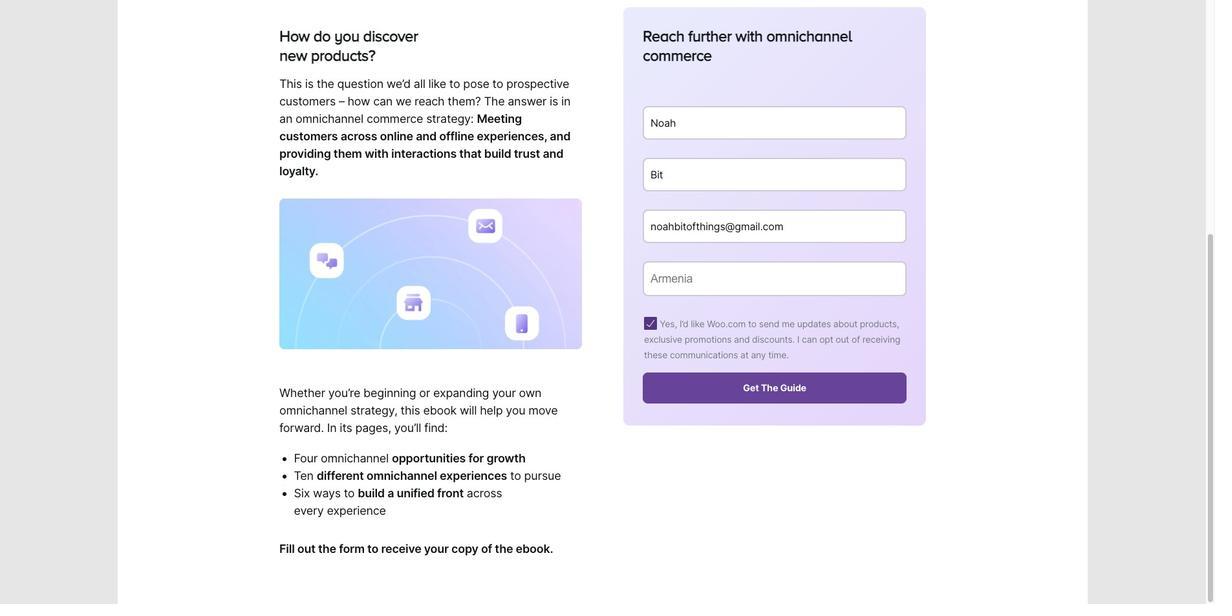 Task type: locate. For each thing, give the bounding box(es) containing it.
0 vertical spatial of
[[852, 334, 860, 345]]

1 horizontal spatial is
[[550, 94, 558, 108]]

across
[[341, 129, 377, 143], [467, 487, 502, 500]]

1 horizontal spatial you
[[506, 404, 525, 417]]

fill out the form to receive your copy of the ebook.
[[279, 542, 553, 555]]

to inside four omnichannel opportunities for growth ten different omnichannel experiences to pursue
[[510, 469, 521, 483]]

of down about
[[852, 334, 860, 345]]

1 horizontal spatial commerce
[[643, 47, 712, 64]]

or
[[419, 386, 430, 400]]

0 vertical spatial you
[[334, 27, 360, 45]]

1 horizontal spatial build
[[484, 147, 511, 160]]

can right i
[[802, 334, 817, 345]]

front
[[437, 487, 464, 500]]

ebook.
[[516, 542, 553, 555]]

1 vertical spatial can
[[802, 334, 817, 345]]

0 vertical spatial customers
[[279, 94, 336, 108]]

0 horizontal spatial can
[[373, 94, 393, 108]]

experiences
[[440, 469, 507, 483]]

–
[[339, 94, 344, 108]]

at
[[741, 349, 749, 360]]

build down experiences, in the top of the page
[[484, 147, 511, 160]]

like right i'd
[[691, 318, 705, 329]]

offline
[[439, 129, 474, 143]]

providing
[[279, 147, 331, 160]]

is
[[305, 77, 314, 91], [550, 94, 558, 108]]

send
[[759, 318, 780, 329]]

is left 'in'
[[550, 94, 558, 108]]

1 horizontal spatial like
[[691, 318, 705, 329]]

out right fill
[[297, 542, 315, 555]]

and down 'in'
[[550, 129, 571, 143]]

any
[[751, 349, 766, 360]]

commerce up online
[[367, 112, 423, 125]]

i'd
[[680, 318, 688, 329]]

can left we
[[373, 94, 393, 108]]

the inside this is the question we'd all like to pose to prospective customers – how can we reach them? the answer is in an omnichannel commerce strategy:
[[317, 77, 334, 91]]

0 horizontal spatial out
[[297, 542, 315, 555]]

1 vertical spatial is
[[550, 94, 558, 108]]

the left ebook.
[[495, 542, 513, 555]]

with down online
[[365, 147, 389, 160]]

out
[[836, 334, 849, 345], [297, 542, 315, 555]]

0 horizontal spatial across
[[341, 129, 377, 143]]

2 customers from the top
[[279, 129, 338, 143]]

is right this
[[305, 77, 314, 91]]

build
[[484, 147, 511, 160], [358, 487, 385, 500]]

0 vertical spatial with
[[736, 27, 763, 45]]

customers down this
[[279, 94, 336, 108]]

your up help
[[492, 386, 516, 400]]

across up "them"
[[341, 129, 377, 143]]

1 customers from the top
[[279, 94, 336, 108]]

0 vertical spatial out
[[836, 334, 849, 345]]

omnichannel
[[767, 27, 852, 45], [296, 112, 364, 125], [279, 404, 347, 417], [321, 452, 389, 465], [367, 469, 437, 483]]

customers up providing
[[279, 129, 338, 143]]

None submit
[[643, 373, 907, 404]]

yes, i'd like woo.com to send me updates about products, exclusive promotions and discounts. i can opt out of receiving these communications at any time.
[[644, 318, 900, 360]]

you up products?
[[334, 27, 360, 45]]

communications
[[670, 349, 738, 360]]

0 vertical spatial is
[[305, 77, 314, 91]]

build left 'a'
[[358, 487, 385, 500]]

you down own
[[506, 404, 525, 417]]

pursue
[[524, 469, 561, 483]]

1 vertical spatial like
[[691, 318, 705, 329]]

1 vertical spatial out
[[297, 542, 315, 555]]

receiving
[[863, 334, 900, 345]]

you inside whether you're beginning or expanding your own omnichannel strategy, this ebook will help you move forward. in its pages, you'll find:
[[506, 404, 525, 417]]

you're
[[328, 386, 360, 400]]

to up the them?
[[449, 77, 460, 91]]

commerce inside this is the question we'd all like to pose to prospective customers – how can we reach them? the answer is in an omnichannel commerce strategy:
[[367, 112, 423, 125]]

1 vertical spatial your
[[424, 542, 449, 555]]

own
[[519, 386, 542, 400]]

an
[[279, 112, 292, 125]]

to right the form
[[367, 542, 379, 555]]

the left the form
[[318, 542, 336, 555]]

0 horizontal spatial like
[[428, 77, 446, 91]]

yes,
[[660, 318, 677, 329]]

expanding
[[433, 386, 489, 400]]

0 vertical spatial across
[[341, 129, 377, 143]]

beginning
[[364, 386, 416, 400]]

Last name* text field
[[643, 158, 907, 192]]

customers
[[279, 94, 336, 108], [279, 129, 338, 143]]

trust
[[514, 147, 540, 160]]

ten
[[294, 469, 314, 483]]

all
[[414, 77, 425, 91]]

pose
[[463, 77, 489, 91]]

0 horizontal spatial build
[[358, 487, 385, 500]]

ways
[[313, 487, 341, 500]]

build inside 'meeting customers across online and offline experiences, and providing them with interactions that build trust and loyalty.'
[[484, 147, 511, 160]]

and up at
[[734, 334, 750, 345]]

1 vertical spatial you
[[506, 404, 525, 417]]

can inside yes, i'd like woo.com to send me updates about products, exclusive promotions and discounts. i can opt out of receiving these communications at any time.
[[802, 334, 817, 345]]

out down about
[[836, 334, 849, 345]]

Yes, I'd like Woo.com to send me updates about products, exclusive promotions and discounts. I can opt out of receiving these communications at any time. checkbox
[[644, 317, 657, 330]]

forward.
[[279, 421, 324, 435]]

these
[[644, 349, 668, 360]]

fill
[[279, 542, 295, 555]]

further
[[688, 27, 732, 45]]

across down the experiences
[[467, 487, 502, 500]]

1 horizontal spatial out
[[836, 334, 849, 345]]

reach further with omnichannel commerce
[[643, 27, 852, 64]]

commerce down "reach"
[[643, 47, 712, 64]]

with right further
[[736, 27, 763, 45]]

0 vertical spatial like
[[428, 77, 446, 91]]

to down growth
[[510, 469, 521, 483]]

the down products?
[[317, 77, 334, 91]]

to left send
[[748, 318, 757, 329]]

0 horizontal spatial with
[[365, 147, 389, 160]]

0 horizontal spatial you
[[334, 27, 360, 45]]

the
[[317, 77, 334, 91], [318, 542, 336, 555], [495, 542, 513, 555]]

like inside yes, i'd like woo.com to send me updates about products, exclusive promotions and discounts. i can opt out of receiving these communications at any time.
[[691, 318, 705, 329]]

1 vertical spatial across
[[467, 487, 502, 500]]

and up interactions
[[416, 129, 437, 143]]

copy
[[451, 542, 478, 555]]

0 horizontal spatial of
[[481, 542, 492, 555]]

with inside reach further with omnichannel commerce
[[736, 27, 763, 45]]

will
[[460, 404, 477, 417]]

1 vertical spatial customers
[[279, 129, 338, 143]]

can
[[373, 94, 393, 108], [802, 334, 817, 345]]

new
[[279, 47, 307, 64]]

in
[[327, 421, 337, 435]]

of right copy
[[481, 542, 492, 555]]

0 vertical spatial can
[[373, 94, 393, 108]]

1 vertical spatial with
[[365, 147, 389, 160]]

omnichannel inside reach further with omnichannel commerce
[[767, 27, 852, 45]]

0 horizontal spatial your
[[424, 542, 449, 555]]

them
[[334, 147, 362, 160]]

1 horizontal spatial your
[[492, 386, 516, 400]]

the for out
[[318, 542, 336, 555]]

like inside this is the question we'd all like to pose to prospective customers – how can we reach them? the answer is in an omnichannel commerce strategy:
[[428, 77, 446, 91]]

0 vertical spatial build
[[484, 147, 511, 160]]

out inside yes, i'd like woo.com to send me updates about products, exclusive promotions and discounts. i can opt out of receiving these communications at any time.
[[836, 334, 849, 345]]

whether
[[279, 386, 325, 400]]

with
[[736, 27, 763, 45], [365, 147, 389, 160]]

this
[[401, 404, 420, 417]]

to
[[449, 77, 460, 91], [493, 77, 503, 91], [748, 318, 757, 329], [510, 469, 521, 483], [344, 487, 355, 500], [367, 542, 379, 555]]

find:
[[424, 421, 448, 435]]

in
[[561, 94, 571, 108]]

1 horizontal spatial can
[[802, 334, 817, 345]]

your left copy
[[424, 542, 449, 555]]

1 vertical spatial commerce
[[367, 112, 423, 125]]

how
[[279, 27, 310, 45]]

and
[[416, 129, 437, 143], [550, 129, 571, 143], [543, 147, 564, 160], [734, 334, 750, 345]]

0 vertical spatial your
[[492, 386, 516, 400]]

strategy:
[[426, 112, 474, 125]]

1 horizontal spatial across
[[467, 487, 502, 500]]

your
[[492, 386, 516, 400], [424, 542, 449, 555]]

1 horizontal spatial of
[[852, 334, 860, 345]]

1 horizontal spatial with
[[736, 27, 763, 45]]

commerce
[[643, 47, 712, 64], [367, 112, 423, 125]]

question
[[337, 77, 384, 91]]

with inside 'meeting customers across online and offline experiences, and providing them with interactions that build trust and loyalty.'
[[365, 147, 389, 160]]

0 horizontal spatial commerce
[[367, 112, 423, 125]]

0 vertical spatial commerce
[[643, 47, 712, 64]]

updates
[[797, 318, 831, 329]]

opportunities
[[392, 452, 466, 465]]

like right all
[[428, 77, 446, 91]]



Task type: describe. For each thing, give the bounding box(es) containing it.
the
[[484, 94, 505, 108]]

1 vertical spatial of
[[481, 542, 492, 555]]

how do you discover new products?
[[279, 27, 418, 64]]

four omnichannel opportunities for growth ten different omnichannel experiences to pursue
[[294, 452, 561, 483]]

we
[[396, 94, 411, 108]]

prospective
[[506, 77, 569, 91]]

First name* text field
[[643, 106, 907, 140]]

that
[[459, 147, 482, 160]]

me
[[782, 318, 795, 329]]

products?
[[311, 47, 375, 64]]

six ways to build a unified front
[[294, 487, 464, 500]]

i
[[797, 334, 800, 345]]

meeting customers across online and offline experiences, and providing them with interactions that build trust and loyalty.
[[279, 112, 571, 178]]

you'll
[[394, 421, 421, 435]]

of inside yes, i'd like woo.com to send me updates about products, exclusive promotions and discounts. i can opt out of receiving these communications at any time.
[[852, 334, 860, 345]]

your inside whether you're beginning or expanding your own omnichannel strategy, this ebook will help you move forward. in its pages, you'll find:
[[492, 386, 516, 400]]

time.
[[768, 349, 789, 360]]

growth
[[487, 452, 526, 465]]

discover
[[363, 27, 418, 45]]

receive
[[381, 542, 421, 555]]

promotions
[[685, 334, 732, 345]]

products,
[[860, 318, 899, 329]]

meeting
[[477, 112, 522, 125]]

loyalty.
[[279, 164, 318, 178]]

omnichannel inside this is the question we'd all like to pose to prospective customers – how can we reach them? the answer is in an omnichannel commerce strategy:
[[296, 112, 364, 125]]

how
[[348, 94, 370, 108]]

can inside this is the question we'd all like to pose to prospective customers – how can we reach them? the answer is in an omnichannel commerce strategy:
[[373, 94, 393, 108]]

0 horizontal spatial is
[[305, 77, 314, 91]]

and right trust
[[543, 147, 564, 160]]

we'd
[[387, 77, 411, 91]]

them?
[[448, 94, 481, 108]]

discounts.
[[752, 334, 795, 345]]

six
[[294, 487, 310, 500]]

four
[[294, 452, 318, 465]]

Business email address* text field
[[643, 210, 907, 243]]

across inside across every experience
[[467, 487, 502, 500]]

experiences,
[[477, 129, 547, 143]]

a
[[388, 487, 394, 500]]

help
[[480, 404, 503, 417]]

about
[[834, 318, 858, 329]]

for
[[469, 452, 484, 465]]

customers inside 'meeting customers across online and offline experiences, and providing them with interactions that build trust and loyalty.'
[[279, 129, 338, 143]]

strategy,
[[350, 404, 398, 417]]

across every experience
[[294, 487, 502, 518]]

woo.com
[[707, 318, 746, 329]]

do
[[313, 27, 331, 45]]

every experience
[[294, 504, 386, 518]]

and inside yes, i'd like woo.com to send me updates about products, exclusive promotions and discounts. i can opt out of receiving these communications at any time.
[[734, 334, 750, 345]]

you inside how do you discover new products?
[[334, 27, 360, 45]]

reach
[[415, 94, 445, 108]]

across inside 'meeting customers across online and offline experiences, and providing them with interactions that build trust and loyalty.'
[[341, 129, 377, 143]]

customers inside this is the question we'd all like to pose to prospective customers – how can we reach them? the answer is in an omnichannel commerce strategy:
[[279, 94, 336, 108]]

unified
[[397, 487, 435, 500]]

its
[[340, 421, 352, 435]]

interactions
[[391, 147, 457, 160]]

opt
[[820, 334, 833, 345]]

pages,
[[355, 421, 391, 435]]

different
[[317, 469, 364, 483]]

to up the
[[493, 77, 503, 91]]

online
[[380, 129, 413, 143]]

ebook
[[423, 404, 457, 417]]

commerce inside reach further with omnichannel commerce
[[643, 47, 712, 64]]

to down the different
[[344, 487, 355, 500]]

this is the question we'd all like to pose to prospective customers – how can we reach them? the answer is in an omnichannel commerce strategy:
[[279, 77, 571, 125]]

this
[[279, 77, 302, 91]]

the for is
[[317, 77, 334, 91]]

to inside yes, i'd like woo.com to send me updates about products, exclusive promotions and discounts. i can opt out of receiving these communications at any time.
[[748, 318, 757, 329]]

move
[[529, 404, 558, 417]]

omnichannel inside whether you're beginning or expanding your own omnichannel strategy, this ebook will help you move forward. in its pages, you'll find:
[[279, 404, 347, 417]]

answer
[[508, 94, 547, 108]]

exclusive
[[644, 334, 682, 345]]

1 vertical spatial build
[[358, 487, 385, 500]]

whether you're beginning or expanding your own omnichannel strategy, this ebook will help you move forward. in its pages, you'll find:
[[279, 386, 558, 435]]

form
[[339, 542, 365, 555]]

reach
[[643, 27, 685, 45]]



Task type: vqa. For each thing, say whether or not it's contained in the screenshot.
your within the 'Whether you're beginning or expanding your own omnichannel strategy, this ebook will help you move forward. In its pages, you'll find:'
yes



